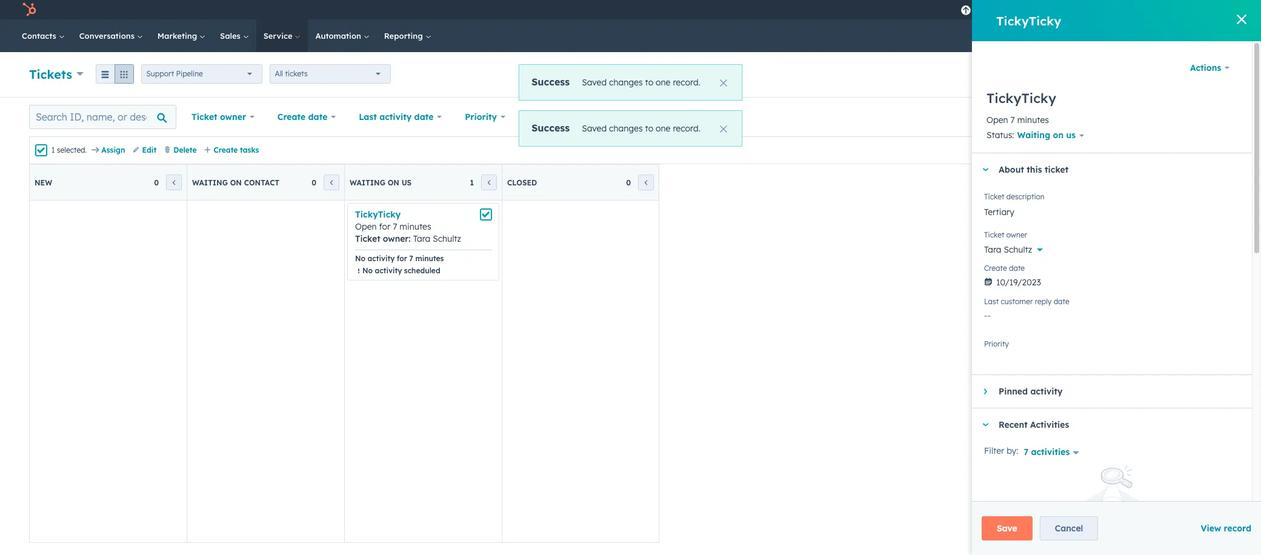Task type: locate. For each thing, give the bounding box(es) containing it.
0 vertical spatial us
[[1067, 130, 1076, 141]]

menu containing apoptosis studios 2
[[954, 0, 1247, 24]]

1 horizontal spatial waiting
[[350, 178, 386, 187]]

open inside open for 7 minutes ticket owner : tara schultz
[[355, 221, 377, 232]]

tara inside open for 7 minutes ticket owner : tara schultz
[[413, 233, 431, 244]]

0 vertical spatial for
[[379, 221, 391, 232]]

0 for waiting on contact
[[312, 178, 317, 187]]

create down 'search hubspot' search field
[[1179, 70, 1202, 79]]

0 vertical spatial record.
[[673, 77, 701, 88]]

no up no activity scheduled
[[355, 254, 366, 263]]

contacts link
[[15, 19, 72, 52]]

1 left selected. on the left top
[[52, 146, 55, 155]]

1 vertical spatial saved
[[582, 123, 607, 134]]

last inside 'popup button'
[[359, 112, 377, 122]]

on left contact
[[230, 178, 242, 187]]

open 7 minutes
[[987, 115, 1050, 126]]

saved down filters
[[582, 123, 607, 134]]

ticket owner button
[[184, 105, 262, 129]]

about this ticket
[[999, 165, 1069, 175]]

7 right "by:"
[[1024, 447, 1029, 458]]

service link
[[256, 19, 308, 52]]

close image up search button
[[1238, 15, 1247, 24]]

advanced filters (0)
[[541, 112, 625, 122]]

0 horizontal spatial for
[[379, 221, 391, 232]]

for up no activity scheduled
[[397, 254, 407, 263]]

ticket inside about this ticket "dropdown button"
[[1045, 165, 1069, 175]]

contact
[[244, 178, 280, 187]]

owner inside ticket owner popup button
[[220, 112, 246, 122]]

success alert up (0)
[[519, 64, 743, 101]]

success for 2nd success alert from the bottom
[[532, 76, 570, 88]]

caret image up "filter"
[[982, 424, 990, 427]]

close image
[[1238, 15, 1247, 24], [720, 79, 728, 87]]

1 vertical spatial 1
[[470, 178, 474, 187]]

2 0 from the left
[[312, 178, 317, 187]]

saved changes to one record.
[[582, 77, 701, 88], [582, 123, 701, 134]]

to for 2nd success alert from the bottom
[[646, 77, 654, 88]]

7 up no activity scheduled
[[410, 254, 414, 263]]

0 horizontal spatial owner
[[220, 112, 246, 122]]

waiting up tickyticky link
[[350, 178, 386, 187]]

0 vertical spatial waiting on us
[[1018, 130, 1076, 141]]

0 horizontal spatial open
[[355, 221, 377, 232]]

on up tickyticky link
[[388, 178, 400, 187]]

0 horizontal spatial on
[[230, 178, 242, 187]]

changes for 2nd success alert from the bottom
[[609, 77, 643, 88]]

activity inside dropdown button
[[1031, 386, 1063, 397]]

schultz
[[433, 233, 461, 244], [1004, 245, 1033, 256]]

create date down tickets
[[278, 112, 328, 122]]

1 vertical spatial one
[[656, 123, 671, 134]]

2 horizontal spatial on
[[1054, 130, 1064, 141]]

create inside tickets banner
[[1179, 70, 1202, 79]]

by:
[[1007, 446, 1019, 457]]

changes
[[609, 77, 643, 88], [609, 123, 643, 134]]

2 changes from the top
[[609, 123, 643, 134]]

tickets
[[285, 69, 308, 78]]

7 inside popup button
[[1024, 447, 1029, 458]]

record.
[[673, 77, 701, 88], [673, 123, 701, 134]]

pipeline
[[176, 69, 203, 78]]

1 vertical spatial record.
[[673, 123, 701, 134]]

ticket down tickyticky link
[[355, 233, 381, 244]]

advanced filters (0) button
[[521, 105, 633, 129]]

new
[[35, 178, 52, 187]]

1 vertical spatial create date
[[985, 264, 1025, 273]]

ticket inside popup button
[[192, 112, 217, 122]]

1 vertical spatial success alert
[[519, 110, 743, 147]]

us up open for 7 minutes ticket owner : tara schultz
[[402, 178, 412, 187]]

1 vertical spatial open
[[355, 221, 377, 232]]

0 vertical spatial saved
[[582, 77, 607, 88]]

last left customer
[[985, 297, 999, 306]]

create inside popup button
[[278, 112, 306, 122]]

0 horizontal spatial 1
[[52, 146, 55, 155]]

saved changes to one record. up (0)
[[582, 77, 701, 88]]

1 vertical spatial ticket
[[1045, 165, 1069, 175]]

last down all tickets popup button
[[359, 112, 377, 122]]

0 vertical spatial 1
[[52, 146, 55, 155]]

success alert down tickets banner
[[519, 110, 743, 147]]

open for open for 7 minutes ticket owner : tara schultz
[[355, 221, 377, 232]]

create down all tickets
[[278, 112, 306, 122]]

saved up filters
[[582, 77, 607, 88]]

waiting on contact
[[192, 178, 280, 187]]

close image up close icon
[[720, 79, 728, 87]]

1 for 1 selected.
[[52, 146, 55, 155]]

select an option
[[985, 345, 1050, 356]]

caret image left pinned
[[984, 388, 988, 396]]

ticket owner up create tasks button
[[192, 112, 246, 122]]

upgrade
[[975, 6, 1009, 16]]

create date
[[278, 112, 328, 122], [985, 264, 1025, 273]]

1 horizontal spatial owner
[[383, 233, 409, 244]]

0 vertical spatial saved changes to one record.
[[582, 77, 701, 88]]

marketing link
[[150, 19, 213, 52]]

1 vertical spatial changes
[[609, 123, 643, 134]]

1
[[52, 146, 55, 155], [470, 178, 474, 187]]

notifications button
[[1114, 0, 1135, 19]]

1 vertical spatial last
[[985, 297, 999, 306]]

2 saved from the top
[[582, 123, 607, 134]]

(0)
[[613, 112, 625, 122]]

caret image
[[984, 388, 988, 396], [982, 424, 990, 427]]

1 vertical spatial no
[[363, 266, 373, 275]]

calling icon image
[[1024, 6, 1035, 17]]

1 saved changes to one record. from the top
[[582, 77, 701, 88]]

ticket inside open for 7 minutes ticket owner : tara schultz
[[355, 233, 381, 244]]

saved
[[582, 77, 607, 88], [582, 123, 607, 134]]

search image
[[1234, 30, 1245, 41]]

changes down (0)
[[609, 123, 643, 134]]

last for last customer reply date
[[985, 297, 999, 306]]

minutes up "waiting on us" popup button
[[1018, 115, 1050, 126]]

0 vertical spatial no
[[355, 254, 366, 263]]

1 vertical spatial us
[[402, 178, 412, 187]]

ticket
[[1204, 70, 1223, 79], [1045, 165, 1069, 175]]

1 horizontal spatial close image
[[1238, 15, 1247, 24]]

success alert
[[519, 64, 743, 101], [519, 110, 743, 147]]

tara right the :
[[413, 233, 431, 244]]

1 horizontal spatial open
[[987, 115, 1009, 126]]

0 vertical spatial last
[[359, 112, 377, 122]]

ticket owner up tara schultz at the right top
[[985, 231, 1028, 240]]

1 horizontal spatial 1
[[470, 178, 474, 187]]

Last customer reply date text field
[[985, 305, 1241, 324]]

ticket up delete
[[192, 112, 217, 122]]

0 horizontal spatial ticket owner
[[192, 112, 246, 122]]

0 horizontal spatial waiting
[[192, 178, 228, 187]]

activities
[[1031, 420, 1070, 431]]

create ticket
[[1179, 70, 1223, 79]]

3 0 from the left
[[627, 178, 631, 187]]

hubspot image
[[22, 2, 36, 17]]

success left filters
[[532, 122, 570, 134]]

activity for scheduled
[[375, 266, 402, 275]]

waiting
[[1018, 130, 1051, 141], [192, 178, 228, 187], [350, 178, 386, 187]]

0 vertical spatial one
[[656, 77, 671, 88]]

1 horizontal spatial priority
[[985, 340, 1010, 349]]

1 vertical spatial success
[[532, 122, 570, 134]]

select
[[985, 345, 1009, 356]]

waiting for 0
[[192, 178, 228, 187]]

1 vertical spatial to
[[646, 123, 654, 134]]

1 success from the top
[[532, 76, 570, 88]]

0 for new
[[154, 178, 159, 187]]

apoptosis studios 2
[[1155, 5, 1229, 15]]

on for 1
[[388, 178, 400, 187]]

0 horizontal spatial waiting on us
[[350, 178, 412, 187]]

pinned
[[999, 386, 1029, 397]]

calling icon button
[[1019, 1, 1040, 19]]

no
[[355, 254, 366, 263], [363, 266, 373, 275]]

caret image for recent activities
[[982, 424, 990, 427]]

1 vertical spatial ticket owner
[[985, 231, 1028, 240]]

1 changes from the top
[[609, 77, 643, 88]]

0 horizontal spatial us
[[402, 178, 412, 187]]

no down no activity for 7 minutes
[[363, 266, 373, 275]]

closed
[[508, 178, 537, 187]]

record. for 2nd success alert from the bottom
[[673, 77, 701, 88]]

on down board
[[1054, 130, 1064, 141]]

0 horizontal spatial 0
[[154, 178, 159, 187]]

1 horizontal spatial 0
[[312, 178, 317, 187]]

option
[[1024, 345, 1050, 356]]

sales
[[220, 31, 243, 41]]

schultz up customer
[[1004, 245, 1033, 256]]

1 horizontal spatial waiting on us
[[1018, 130, 1076, 141]]

1 0 from the left
[[154, 178, 159, 187]]

waiting on us up tickyticky link
[[350, 178, 412, 187]]

waiting down open 7 minutes
[[1018, 130, 1051, 141]]

changes up (0)
[[609, 77, 643, 88]]

1 one from the top
[[656, 77, 671, 88]]

waiting on us down board
[[1018, 130, 1076, 141]]

saved changes to one record. for 2nd success alert from the bottom
[[582, 77, 701, 88]]

notifications image
[[1119, 5, 1130, 16]]

tickets button
[[29, 65, 83, 83]]

2 to from the top
[[646, 123, 654, 134]]

open
[[987, 115, 1009, 126], [355, 221, 377, 232]]

0 vertical spatial caret image
[[984, 388, 988, 396]]

ticket owner inside popup button
[[192, 112, 246, 122]]

for
[[379, 221, 391, 232], [397, 254, 407, 263]]

1 vertical spatial priority
[[985, 340, 1010, 349]]

tara up customer
[[985, 245, 1002, 256]]

0 horizontal spatial schultz
[[433, 233, 461, 244]]

caret image for pinned activity
[[984, 388, 988, 396]]

0 vertical spatial success
[[532, 76, 570, 88]]

open down tickyticky link
[[355, 221, 377, 232]]

board actions button
[[1044, 105, 1140, 129]]

1 horizontal spatial last
[[985, 297, 999, 306]]

create date down tara schultz at the right top
[[985, 264, 1025, 273]]

0 vertical spatial success alert
[[519, 64, 743, 101]]

0 vertical spatial create date
[[278, 112, 328, 122]]

last for last activity date
[[359, 112, 377, 122]]

tara schultz
[[985, 245, 1033, 256]]

0 vertical spatial open
[[987, 115, 1009, 126]]

0 vertical spatial ticket
[[1204, 70, 1223, 79]]

0 vertical spatial to
[[646, 77, 654, 88]]

view record link
[[1202, 523, 1252, 534]]

saved changes to one record. down (0)
[[582, 123, 701, 134]]

0 vertical spatial close image
[[1238, 15, 1247, 24]]

caret image
[[982, 168, 990, 172]]

activities
[[1032, 447, 1071, 458]]

1 selected.
[[52, 146, 87, 155]]

2 saved changes to one record. from the top
[[582, 123, 701, 134]]

0 horizontal spatial close image
[[720, 79, 728, 87]]

0 vertical spatial ticket owner
[[192, 112, 246, 122]]

help button
[[1068, 0, 1089, 19]]

on for 0
[[230, 178, 242, 187]]

priority
[[465, 112, 497, 122], [985, 340, 1010, 349]]

save
[[998, 523, 1018, 534]]

saved changes to one record. for first success alert from the bottom
[[582, 123, 701, 134]]

0
[[154, 178, 159, 187], [312, 178, 317, 187], [627, 178, 631, 187]]

1 saved from the top
[[582, 77, 607, 88]]

schultz inside open for 7 minutes ticket owner : tara schultz
[[433, 233, 461, 244]]

tickets banner
[[29, 61, 1233, 85]]

0 horizontal spatial create date
[[278, 112, 328, 122]]

all
[[275, 69, 283, 78]]

7 activities
[[1024, 447, 1071, 458]]

caret image inside recent activities dropdown button
[[982, 424, 990, 427]]

apoptosis
[[1155, 5, 1193, 15]]

group
[[96, 64, 134, 84]]

1 horizontal spatial schultz
[[1004, 245, 1033, 256]]

waiting down create tasks button
[[192, 178, 228, 187]]

waiting inside popup button
[[1018, 130, 1051, 141]]

date
[[308, 112, 328, 122], [415, 112, 434, 122], [1010, 264, 1025, 273], [1054, 297, 1070, 306]]

1 vertical spatial caret image
[[982, 424, 990, 427]]

us down board
[[1067, 130, 1076, 141]]

search button
[[1228, 25, 1251, 46]]

tara schultz button
[[985, 238, 1241, 258]]

1 horizontal spatial ticket
[[1204, 70, 1223, 79]]

minutes up scheduled
[[416, 254, 444, 263]]

0 vertical spatial changes
[[609, 77, 643, 88]]

1 vertical spatial waiting on us
[[350, 178, 412, 187]]

changes for first success alert from the bottom
[[609, 123, 643, 134]]

1 vertical spatial for
[[397, 254, 407, 263]]

filters
[[586, 112, 611, 122]]

2 horizontal spatial 0
[[627, 178, 631, 187]]

2 record. from the top
[[673, 123, 701, 134]]

on
[[1054, 130, 1064, 141], [230, 178, 242, 187], [388, 178, 400, 187]]

to
[[646, 77, 654, 88], [646, 123, 654, 134]]

for down tickyticky link
[[379, 221, 391, 232]]

no for no activity scheduled
[[363, 266, 373, 275]]

0 horizontal spatial tara
[[413, 233, 431, 244]]

create
[[1179, 70, 1202, 79], [278, 112, 306, 122], [214, 146, 238, 155], [985, 264, 1008, 273]]

0 horizontal spatial ticket
[[1045, 165, 1069, 175]]

owner up create tasks
[[220, 112, 246, 122]]

help image
[[1073, 5, 1084, 16]]

1 vertical spatial close image
[[720, 79, 728, 87]]

contacts
[[22, 31, 59, 41]]

2 horizontal spatial waiting
[[1018, 130, 1051, 141]]

0 vertical spatial priority
[[465, 112, 497, 122]]

select an option button
[[985, 338, 1241, 358]]

1 left closed
[[470, 178, 474, 187]]

owner up no activity for 7 minutes
[[383, 233, 409, 244]]

caret image inside the pinned activity dropdown button
[[984, 388, 988, 396]]

1 record. from the top
[[673, 77, 701, 88]]

about
[[999, 165, 1025, 175]]

1 horizontal spatial on
[[388, 178, 400, 187]]

no activity for 7 minutes
[[355, 254, 444, 263]]

assign
[[101, 146, 125, 155]]

1 vertical spatial minutes
[[400, 221, 432, 232]]

open up status:
[[987, 115, 1009, 126]]

7
[[1011, 115, 1016, 126], [393, 221, 397, 232], [410, 254, 414, 263], [1024, 447, 1029, 458]]

0 horizontal spatial last
[[359, 112, 377, 122]]

2 success from the top
[[532, 122, 570, 134]]

7 down tickyticky link
[[393, 221, 397, 232]]

1 to from the top
[[646, 77, 654, 88]]

1 horizontal spatial us
[[1067, 130, 1076, 141]]

date inside popup button
[[308, 112, 328, 122]]

ticket owner
[[192, 112, 246, 122], [985, 231, 1028, 240]]

pinned activity
[[999, 386, 1063, 397]]

waiting on us
[[1018, 130, 1076, 141], [350, 178, 412, 187]]

success up advanced on the left top
[[532, 76, 570, 88]]

0 horizontal spatial priority
[[465, 112, 497, 122]]

schultz right the :
[[433, 233, 461, 244]]

2 success alert from the top
[[519, 110, 743, 147]]

1 horizontal spatial tara
[[985, 245, 1002, 256]]

edit button
[[133, 145, 157, 156]]

activity inside 'popup button'
[[380, 112, 412, 122]]

minutes
[[1018, 115, 1050, 126], [400, 221, 432, 232], [416, 254, 444, 263]]

1 vertical spatial saved changes to one record.
[[582, 123, 701, 134]]

recent activities button
[[973, 409, 1241, 442]]

2 horizontal spatial owner
[[1007, 231, 1028, 240]]

minutes up the :
[[400, 221, 432, 232]]

menu
[[954, 0, 1247, 24]]

owner up tara schultz at the right top
[[1007, 231, 1028, 240]]



Task type: describe. For each thing, give the bounding box(es) containing it.
reporting
[[384, 31, 425, 41]]

conversations link
[[72, 19, 150, 52]]

close image
[[720, 126, 728, 133]]

owner inside open for 7 minutes ticket owner : tara schultz
[[383, 233, 409, 244]]

tara schultz image
[[1142, 4, 1153, 15]]

last customer reply date
[[985, 297, 1070, 306]]

description
[[1007, 192, 1045, 202]]

about this ticket button
[[973, 154, 1241, 186]]

1 success alert from the top
[[519, 64, 743, 101]]

upgrade image
[[961, 5, 972, 16]]

conversations
[[79, 31, 137, 41]]

for inside open for 7 minutes ticket owner : tara schultz
[[379, 221, 391, 232]]

date inside 'popup button'
[[415, 112, 434, 122]]

waiting for 1
[[350, 178, 386, 187]]

7 up status:
[[1011, 115, 1016, 126]]

reporting link
[[377, 19, 439, 52]]

no for no activity for 7 minutes
[[355, 254, 366, 263]]

:
[[409, 233, 411, 244]]

board
[[1060, 112, 1085, 122]]

0 for closed
[[627, 178, 631, 187]]

filter
[[985, 446, 1005, 457]]

us inside "waiting on us" popup button
[[1067, 130, 1076, 141]]

priority inside popup button
[[465, 112, 497, 122]]

record. for first success alert from the bottom
[[673, 123, 701, 134]]

2 vertical spatial minutes
[[416, 254, 444, 263]]

close image inside success alert
[[720, 79, 728, 87]]

create ticket button
[[1168, 65, 1233, 84]]

customer
[[1001, 297, 1034, 306]]

edit
[[142, 146, 157, 155]]

save button
[[982, 517, 1033, 541]]

sales link
[[213, 19, 256, 52]]

create tasks
[[214, 146, 259, 155]]

advanced
[[541, 112, 583, 122]]

an
[[1011, 345, 1021, 356]]

support
[[146, 69, 174, 78]]

filter by:
[[985, 446, 1019, 457]]

view record
[[1202, 523, 1252, 534]]

Search HubSpot search field
[[1092, 25, 1240, 46]]

recent activities
[[999, 420, 1070, 431]]

marketplaces image
[[1050, 5, 1061, 16]]

recent
[[999, 420, 1028, 431]]

support pipeline button
[[141, 64, 262, 84]]

7 activities button
[[1024, 447, 1084, 458]]

Create date text field
[[985, 271, 1241, 291]]

create date button
[[270, 105, 344, 129]]

actions button
[[1183, 56, 1238, 80]]

apoptosis studios 2 button
[[1135, 0, 1247, 19]]

selected.
[[57, 146, 87, 155]]

on inside popup button
[[1054, 130, 1064, 141]]

status:
[[987, 130, 1015, 141]]

automation link
[[308, 19, 377, 52]]

last activity date button
[[351, 105, 450, 129]]

0 vertical spatial minutes
[[1018, 115, 1050, 126]]

board actions
[[1060, 112, 1118, 122]]

Ticket description text field
[[985, 200, 1241, 224]]

marketing
[[158, 31, 200, 41]]

reply
[[1036, 297, 1052, 306]]

view
[[1202, 523, 1222, 534]]

this
[[1027, 165, 1043, 175]]

2 one from the top
[[656, 123, 671, 134]]

all tickets
[[275, 69, 308, 78]]

saved for 2nd success alert from the bottom
[[582, 77, 607, 88]]

cancel
[[1056, 523, 1084, 534]]

assign button
[[92, 145, 125, 156]]

pinned activity button
[[973, 376, 1241, 408]]

delete
[[174, 146, 197, 155]]

success for first success alert from the bottom
[[532, 122, 570, 134]]

open for 7 minutes ticket owner : tara schultz
[[355, 221, 461, 244]]

scheduled
[[404, 266, 441, 275]]

1 horizontal spatial ticket owner
[[985, 231, 1028, 240]]

1 vertical spatial tickyticky
[[987, 90, 1057, 107]]

create left the tasks
[[214, 146, 238, 155]]

actions
[[1191, 62, 1222, 73]]

waiting on us button
[[1015, 128, 1093, 143]]

tara inside popup button
[[985, 245, 1002, 256]]

create tasks button
[[204, 145, 259, 156]]

create date inside create date popup button
[[278, 112, 328, 122]]

hubspot link
[[15, 2, 45, 17]]

delete button
[[164, 145, 197, 156]]

service
[[264, 31, 295, 41]]

2
[[1225, 5, 1229, 15]]

saved for first success alert from the bottom
[[582, 123, 607, 134]]

Search ID, name, or description search field
[[29, 105, 176, 129]]

activity for for
[[368, 254, 395, 263]]

marketplaces button
[[1043, 0, 1068, 19]]

schultz inside popup button
[[1004, 245, 1033, 256]]

7 inside open for 7 minutes ticket owner : tara schultz
[[393, 221, 397, 232]]

actions
[[1087, 112, 1118, 122]]

tickets
[[29, 66, 72, 82]]

waiting on us inside popup button
[[1018, 130, 1076, 141]]

minutes inside open for 7 minutes ticket owner : tara schultz
[[400, 221, 432, 232]]

open for open 7 minutes
[[987, 115, 1009, 126]]

support pipeline
[[146, 69, 203, 78]]

all tickets button
[[270, 64, 391, 84]]

settings image
[[1096, 5, 1107, 16]]

record
[[1225, 523, 1252, 534]]

group inside tickets banner
[[96, 64, 134, 84]]

tickyticky link
[[355, 209, 401, 220]]

to for first success alert from the bottom
[[646, 123, 654, 134]]

ticket up tara schultz at the right top
[[985, 231, 1005, 240]]

settings link
[[1089, 0, 1114, 19]]

1 horizontal spatial create date
[[985, 264, 1025, 273]]

last activity date
[[359, 112, 434, 122]]

priority button
[[457, 105, 513, 129]]

ticket down caret icon on the right of the page
[[985, 192, 1005, 202]]

2 vertical spatial tickyticky
[[355, 209, 401, 220]]

cancel button
[[1040, 517, 1099, 541]]

1 for 1
[[470, 178, 474, 187]]

7 activities button
[[1024, 443, 1087, 460]]

create down tara schultz at the right top
[[985, 264, 1008, 273]]

automation
[[316, 31, 364, 41]]

0 vertical spatial tickyticky
[[997, 13, 1062, 28]]

activity for date
[[380, 112, 412, 122]]

1 horizontal spatial for
[[397, 254, 407, 263]]

ticket inside create ticket button
[[1204, 70, 1223, 79]]

tasks
[[240, 146, 259, 155]]



Task type: vqa. For each thing, say whether or not it's contained in the screenshot.
the onboarding.steps.sendtrackedemailingmail.title icon
no



